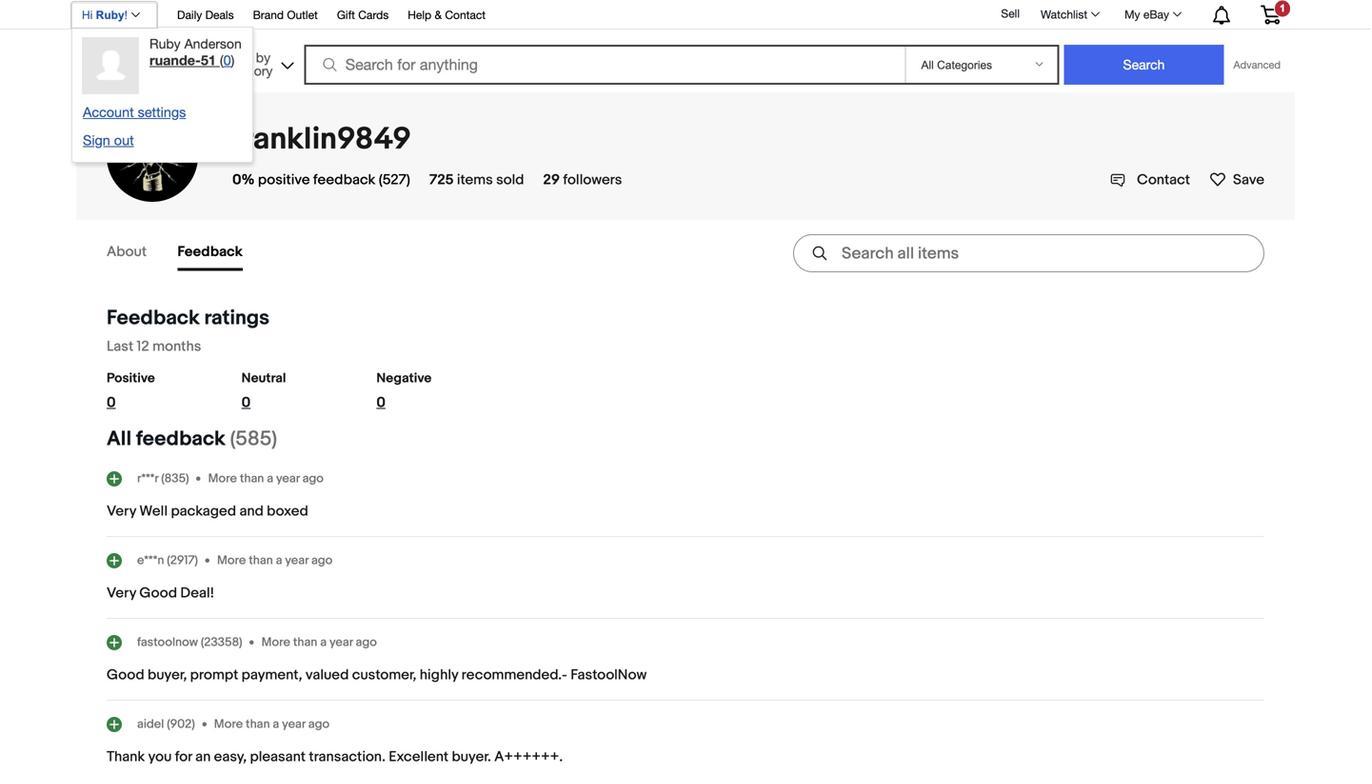 Task type: locate. For each thing, give the bounding box(es) containing it.
1 very from the top
[[107, 503, 136, 520]]

an
[[195, 749, 211, 766]]

a for packaged
[[267, 471, 273, 486]]

0 link down neutral
[[242, 394, 329, 419]]

1 horizontal spatial ruby
[[150, 36, 181, 51]]

aidel (902)
[[137, 717, 195, 732]]

feedback
[[178, 243, 243, 260], [107, 306, 200, 330]]

0 down neutral
[[242, 394, 251, 411]]

more than a year ago up valued
[[261, 635, 377, 650]]

0 inside positive 0
[[107, 394, 116, 411]]

)
[[231, 52, 235, 68]]

0 inside neutral 0
[[242, 394, 251, 411]]

save
[[1233, 171, 1265, 189]]

fastoolnow (23358)
[[137, 635, 242, 650]]

0 vertical spatial feedback
[[178, 243, 243, 260]]

feedback inside feedback ratings last 12 months
[[107, 306, 200, 330]]

0 link for positive 0
[[107, 394, 194, 419]]

more up easy,
[[214, 717, 243, 732]]

ruande-
[[150, 52, 201, 68]]

than up pleasant
[[246, 717, 270, 732]]

feedback inside tab list
[[178, 243, 243, 260]]

0 for negative 0
[[377, 394, 386, 411]]

more than a year ago
[[208, 471, 324, 486], [217, 553, 333, 568], [261, 635, 377, 650], [214, 717, 330, 732]]

sell
[[1001, 7, 1020, 20]]

feedback up 12
[[107, 306, 200, 330]]

more for packaged
[[208, 471, 237, 486]]

very
[[107, 503, 136, 520], [107, 585, 136, 602]]

than up and
[[240, 471, 264, 486]]

account settings
[[83, 104, 186, 120]]

725
[[429, 171, 454, 189]]

sell link
[[993, 7, 1029, 20]]

none submit inside ruande-51 "banner"
[[1064, 45, 1224, 85]]

anderson
[[184, 36, 242, 51]]

more
[[208, 471, 237, 486], [217, 553, 246, 568], [261, 635, 290, 650], [214, 717, 243, 732]]

more than a year ago down boxed
[[217, 553, 333, 568]]

None submit
[[1064, 45, 1224, 85]]

0 inside negative 0
[[377, 394, 386, 411]]

ruby right hi at the top left
[[96, 9, 124, 21]]

year up boxed
[[276, 471, 300, 486]]

0
[[223, 52, 231, 68], [107, 394, 116, 411], [242, 394, 251, 411], [377, 394, 386, 411]]

1 horizontal spatial feedback
[[313, 171, 376, 189]]

a for prompt
[[320, 635, 327, 650]]

sign out
[[83, 132, 134, 148]]

very for very good deal!
[[107, 585, 136, 602]]

a up pleasant
[[273, 717, 279, 732]]

more up very well packaged and boxed
[[208, 471, 237, 486]]

category
[[221, 63, 273, 79]]

2 very from the top
[[107, 585, 136, 602]]

a down boxed
[[276, 553, 282, 568]]

contact inside help & contact link
[[445, 8, 486, 21]]

Search all items field
[[793, 234, 1265, 272]]

brand
[[253, 8, 284, 21]]

ago for easy,
[[308, 717, 330, 732]]

1 horizontal spatial contact
[[1137, 171, 1190, 189]]

feedback up ratings
[[178, 243, 243, 260]]

contact left save "button"
[[1137, 171, 1190, 189]]

0 vertical spatial contact
[[445, 8, 486, 21]]

ago
[[302, 471, 324, 486], [311, 553, 333, 568], [356, 635, 377, 650], [308, 717, 330, 732]]

1 vertical spatial very
[[107, 585, 136, 602]]

tab list
[[107, 236, 273, 271]]

buyer.
[[452, 749, 491, 766]]

than
[[240, 471, 264, 486], [249, 553, 273, 568], [293, 635, 317, 650], [246, 717, 270, 732]]

0 link down positive
[[107, 394, 194, 419]]

1 vertical spatial ruby
[[150, 36, 181, 51]]

more for prompt
[[261, 635, 290, 650]]

more right (2917)
[[217, 553, 246, 568]]

51
[[201, 52, 216, 68]]

than up valued
[[293, 635, 317, 650]]

feedback for feedback ratings last 12 months
[[107, 306, 200, 330]]

neutral 0
[[242, 370, 286, 411]]

more than a year ago up pleasant
[[214, 717, 330, 732]]

good down e***n
[[139, 585, 177, 602]]

contact right &
[[445, 8, 486, 21]]

0 vertical spatial ruby
[[96, 9, 124, 21]]

0 right 51
[[223, 52, 231, 68]]

good left buyer,
[[107, 667, 144, 684]]

more than a year ago up and
[[208, 471, 324, 486]]

0 link
[[223, 52, 231, 68], [107, 394, 194, 419], [242, 394, 329, 419], [377, 394, 464, 419]]

0 for positive 0
[[107, 394, 116, 411]]

e***n
[[137, 553, 164, 568]]

0 link right 51
[[223, 52, 231, 68]]

ruby anderson ruande-51 ( 0 )
[[150, 36, 242, 68]]

and
[[239, 503, 264, 520]]

0 horizontal spatial feedback
[[136, 427, 226, 451]]

0 inside ruby anderson ruande-51 ( 0 )
[[223, 52, 231, 68]]

positive
[[258, 171, 310, 189]]

more for for
[[214, 717, 243, 732]]

0 for neutral 0
[[242, 394, 251, 411]]

my ebay link
[[1114, 3, 1190, 26]]

franklin9849 image
[[107, 110, 198, 202]]

0 vertical spatial very
[[107, 503, 136, 520]]

0 vertical spatial feedback
[[313, 171, 376, 189]]

ruby up the ruande-
[[150, 36, 181, 51]]

29 followers
[[543, 171, 622, 189]]

franklin9849
[[232, 121, 411, 158]]

0 link down negative
[[377, 394, 464, 419]]

excellent
[[389, 749, 449, 766]]

1 vertical spatial contact
[[1137, 171, 1190, 189]]

a for deal!
[[276, 553, 282, 568]]

1 vertical spatial feedback
[[107, 306, 200, 330]]

very good deal!
[[107, 585, 214, 602]]

than down and
[[249, 553, 273, 568]]

0 vertical spatial good
[[139, 585, 177, 602]]

feedback down franklin9849
[[313, 171, 376, 189]]

0 down negative
[[377, 394, 386, 411]]

year up pleasant
[[282, 717, 306, 732]]

followers
[[563, 171, 622, 189]]

pleasant
[[250, 749, 306, 766]]

more up payment,
[[261, 635, 290, 650]]

a for for
[[273, 717, 279, 732]]

0 down positive
[[107, 394, 116, 411]]

feedback up (835)
[[136, 427, 226, 451]]

a up boxed
[[267, 471, 273, 486]]

ruby
[[96, 9, 124, 21], [150, 36, 181, 51]]

customer,
[[352, 667, 417, 684]]

help
[[408, 8, 432, 21]]

(835)
[[161, 471, 189, 486]]

feedback for feedback
[[178, 243, 243, 260]]

year for boxed
[[276, 471, 300, 486]]

ruande-51 banner
[[71, 0, 1295, 163]]

negative
[[377, 370, 432, 387]]

hi ruby !
[[82, 9, 128, 21]]

fastoolnow
[[571, 667, 647, 684]]

feedback
[[313, 171, 376, 189], [136, 427, 226, 451]]

year
[[276, 471, 300, 486], [285, 553, 309, 568], [329, 635, 353, 650], [282, 717, 306, 732]]

year up valued
[[329, 635, 353, 650]]

0 horizontal spatial contact
[[445, 8, 486, 21]]

a
[[267, 471, 273, 486], [276, 553, 282, 568], [320, 635, 327, 650], [273, 717, 279, 732]]

more than a year ago for prompt
[[261, 635, 377, 650]]

gift cards link
[[337, 5, 389, 26]]

0 horizontal spatial ruby
[[96, 9, 124, 21]]

a up valued
[[320, 635, 327, 650]]

help & contact
[[408, 8, 486, 21]]

ebay
[[1144, 8, 1170, 21]]

shop by category button
[[212, 42, 298, 83]]

watchlist
[[1041, 8, 1088, 21]]

(23358)
[[201, 635, 242, 650]]



Task type: vqa. For each thing, say whether or not it's contained in the screenshot.
0 associated with Negative 0
yes



Task type: describe. For each thing, give the bounding box(es) containing it.
more than a year ago for for
[[214, 717, 330, 732]]

725 items sold
[[429, 171, 524, 189]]

0% positive feedback (527)
[[232, 171, 410, 189]]

1 link
[[1250, 0, 1292, 27]]

brand outlet link
[[253, 5, 318, 26]]

12
[[137, 338, 149, 355]]

(902)
[[167, 717, 195, 732]]

more for deal!
[[217, 553, 246, 568]]

recommended.-
[[462, 667, 567, 684]]

ratings
[[204, 306, 270, 330]]

than for packaged
[[240, 471, 264, 486]]

fastoolnow
[[137, 635, 198, 650]]

r***r
[[137, 471, 158, 486]]

deal!
[[180, 585, 214, 602]]

advanced link
[[1224, 46, 1290, 84]]

thank you for an easy, pleasant transaction. excellent buyer. a++++++.
[[107, 749, 563, 766]]

buyer,
[[148, 667, 187, 684]]

0%
[[232, 171, 255, 189]]

year down boxed
[[285, 553, 309, 568]]

hi
[[82, 9, 93, 21]]

(527)
[[379, 171, 410, 189]]

1 vertical spatial feedback
[[136, 427, 226, 451]]

&
[[435, 8, 442, 21]]

account
[[83, 104, 134, 120]]

easy,
[[214, 749, 247, 766]]

watchlist link
[[1030, 3, 1109, 26]]

about
[[107, 243, 147, 260]]

positive
[[107, 370, 155, 387]]

e***n (2917)
[[137, 553, 198, 568]]

save button
[[1210, 170, 1265, 189]]

year for valued
[[329, 635, 353, 650]]

well
[[139, 503, 168, 520]]

(2917)
[[167, 553, 198, 568]]

negative 0
[[377, 370, 432, 411]]

profile picture - ruby image
[[82, 37, 139, 94]]

0 link for negative 0
[[377, 394, 464, 419]]

gift
[[337, 8, 355, 21]]

sold
[[496, 171, 524, 189]]

cards
[[358, 8, 389, 21]]

than for prompt
[[293, 635, 317, 650]]

neutral
[[242, 370, 286, 387]]

help & contact link
[[408, 5, 486, 26]]

daily deals
[[177, 8, 234, 21]]

my
[[1125, 8, 1141, 21]]

Search for anything text field
[[307, 47, 901, 83]]

daily
[[177, 8, 202, 21]]

than for deal!
[[249, 553, 273, 568]]

thank
[[107, 749, 145, 766]]

r***r (835)
[[137, 471, 189, 486]]

you
[[148, 749, 172, 766]]

daily deals link
[[177, 5, 234, 26]]

packaged
[[171, 503, 236, 520]]

(
[[220, 52, 223, 68]]

very well packaged and boxed
[[107, 503, 308, 520]]

account settings link
[[83, 104, 186, 120]]

very for very well packaged and boxed
[[107, 503, 136, 520]]

aidel
[[137, 717, 164, 732]]

last
[[107, 338, 133, 355]]

gift cards
[[337, 8, 389, 21]]

positive 0
[[107, 370, 155, 411]]

for
[[175, 749, 192, 766]]

sign out link
[[83, 132, 134, 148]]

transaction.
[[309, 749, 386, 766]]

1 vertical spatial good
[[107, 667, 144, 684]]

than for for
[[246, 717, 270, 732]]

franklin9849 link
[[232, 121, 411, 158]]

ruby inside ruby anderson ruande-51 ( 0 )
[[150, 36, 181, 51]]

out
[[114, 132, 134, 148]]

sign
[[83, 132, 110, 148]]

29
[[543, 171, 560, 189]]

1
[[1280, 2, 1286, 14]]

account navigation
[[71, 0, 1295, 163]]

deals
[[205, 8, 234, 21]]

0 link for neutral 0
[[242, 394, 329, 419]]

a++++++.
[[494, 749, 563, 766]]

settings
[[138, 104, 186, 120]]

more than a year ago for packaged
[[208, 471, 324, 486]]

all
[[107, 427, 132, 451]]

by
[[256, 50, 271, 65]]

all feedback (585)
[[107, 427, 277, 451]]

my ebay
[[1125, 8, 1170, 21]]

year for easy,
[[282, 717, 306, 732]]

advanced
[[1234, 59, 1281, 71]]

ago for valued
[[356, 635, 377, 650]]

valued
[[306, 667, 349, 684]]

highly
[[420, 667, 458, 684]]

ruande-51 link
[[150, 52, 220, 68]]

more than a year ago for deal!
[[217, 553, 333, 568]]

tab list containing about
[[107, 236, 273, 271]]

months
[[152, 338, 201, 355]]

boxed
[[267, 503, 308, 520]]

!
[[124, 9, 128, 21]]

contact link
[[1111, 171, 1190, 189]]

prompt
[[190, 667, 238, 684]]

items
[[457, 171, 493, 189]]

0 link inside account "navigation"
[[223, 52, 231, 68]]

good buyer, prompt payment, valued customer, highly recommended.- fastoolnow
[[107, 667, 647, 684]]

ago for boxed
[[302, 471, 324, 486]]



